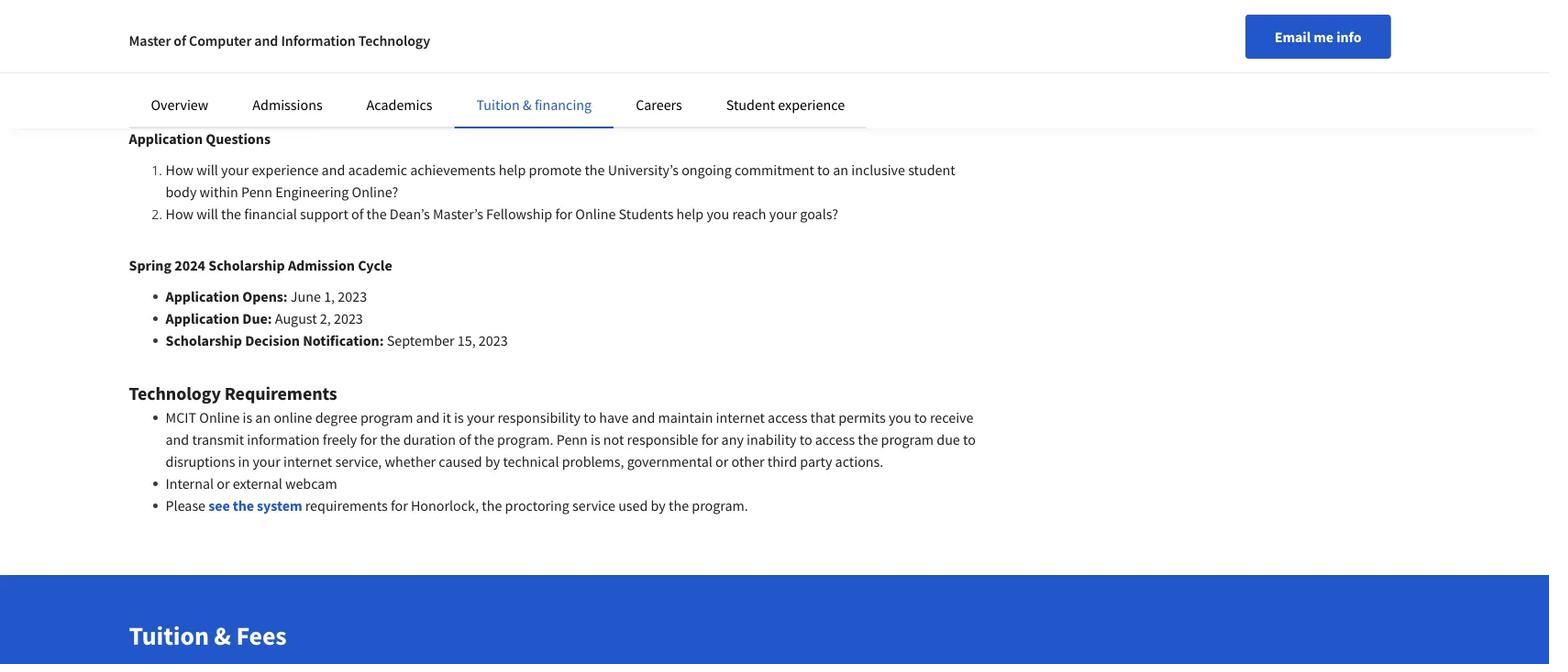 Task type: vqa. For each thing, say whether or not it's contained in the screenshot.
info
yes



Task type: locate. For each thing, give the bounding box(es) containing it.
0 vertical spatial by
[[485, 452, 500, 471]]

2023 right 1,
[[338, 287, 367, 306]]

to left have
[[584, 408, 597, 427]]

any
[[166, 78, 189, 96]]

2 how from the top
[[166, 205, 194, 223]]

online up transmit
[[199, 408, 240, 427]]

0 horizontal spatial not
[[496, 78, 517, 96]]

and inside how will your experience and academic achievements help promote the university's ongoing commitment to an inclusive student body within penn engineering online? how will the financial support of the dean's master's fellowship for online students help you reach your goals?
[[322, 161, 345, 179]]

0 vertical spatial 2023
[[338, 287, 367, 306]]

email
[[1275, 28, 1311, 46]]

online left students
[[576, 205, 616, 223]]

by right used at the bottom of page
[[651, 496, 666, 515]]

will
[[878, 34, 899, 52], [471, 78, 493, 96], [197, 161, 218, 179], [197, 205, 218, 223]]

be left required on the top right of the page
[[902, 34, 918, 52]]

master of computer and information technology
[[129, 31, 430, 50]]

not
[[496, 78, 517, 96], [604, 430, 624, 449]]

2 vertical spatial of
[[459, 430, 471, 449]]

technology
[[359, 31, 430, 50], [129, 382, 221, 405]]

not down have
[[604, 430, 624, 449]]

technology up "mcit" at the left bottom of the page
[[129, 382, 221, 405]]

and down "mcit" at the left bottom of the page
[[166, 430, 189, 449]]

1 vertical spatial not
[[604, 430, 624, 449]]

0 vertical spatial you
[[707, 205, 730, 223]]

those
[[563, 34, 600, 52]]

an
[[833, 161, 849, 179], [255, 408, 271, 427]]

engineering
[[439, 34, 513, 52], [276, 183, 349, 201]]

application inside submit your completed application for penn engineering online. those interested in the dean's master's scholarship will be required to apply for the early application period. any application that is incomplete at the deadline will not be eligible for scholarship consideration.
[[296, 56, 366, 74]]

by right 'caused'
[[485, 452, 500, 471]]

0 vertical spatial program.
[[497, 430, 554, 449]]

0 vertical spatial online
[[576, 205, 616, 223]]

technology up period.
[[359, 31, 430, 50]]

actions.
[[836, 452, 884, 471]]

is up transmit
[[243, 408, 253, 427]]

student experience link
[[727, 95, 845, 114]]

0 horizontal spatial application
[[191, 78, 261, 96]]

master's down achievements
[[433, 205, 484, 223]]

0 horizontal spatial of
[[174, 31, 186, 50]]

1 horizontal spatial engineering
[[439, 34, 513, 52]]

internet up webcam at the left bottom
[[284, 452, 332, 471]]

0 vertical spatial engineering
[[439, 34, 513, 52]]

1 horizontal spatial an
[[833, 161, 849, 179]]

in
[[668, 34, 680, 52], [238, 452, 250, 471]]

of
[[174, 31, 186, 50], [351, 205, 364, 223], [459, 430, 471, 449]]

1 vertical spatial access
[[816, 430, 855, 449]]

0 horizontal spatial you
[[707, 205, 730, 223]]

1 horizontal spatial &
[[523, 95, 532, 114]]

0 horizontal spatial or
[[217, 474, 230, 493]]

or up see
[[217, 474, 230, 493]]

and up the responsible
[[632, 408, 656, 427]]

submit
[[166, 34, 210, 52]]

online inside how will your experience and academic achievements help promote the university's ongoing commitment to an inclusive student body within penn engineering online? how will the financial support of the dean's master's fellowship for online students help you reach your goals?
[[576, 205, 616, 223]]

ongoing
[[682, 161, 732, 179]]

help left the promote at top
[[499, 161, 526, 179]]

1,
[[324, 287, 335, 306]]

email me info button
[[1246, 15, 1392, 59]]

your up within
[[221, 161, 249, 179]]

master's up the student experience
[[749, 34, 799, 52]]

1 horizontal spatial be
[[902, 34, 918, 52]]

0 vertical spatial or
[[716, 452, 729, 471]]

&
[[523, 95, 532, 114], [214, 620, 231, 652]]

scholarship
[[606, 78, 677, 96]]

in inside submit your completed application for penn engineering online. those interested in the dean's master's scholarship will be required to apply for the early application period. any application that is incomplete at the deadline will not be eligible for scholarship consideration.
[[668, 34, 680, 52]]

0 vertical spatial help
[[499, 161, 526, 179]]

internet up any at the bottom of the page
[[716, 408, 765, 427]]

of inside technology requirements mcit online is an online degree program and it is your responsibility to have and maintain internet access that permits you to receive and transmit information freely for the duration of the program. penn is not responsible for any inability to access the program due to disruptions in your internet service, whether caused by technical problems, governmental or other third party actions. internal or external webcam please see the system requirements for honorlock, the proctoring service used by the program.
[[459, 430, 471, 449]]

scholarship
[[802, 34, 875, 52], [209, 256, 285, 274], [166, 331, 242, 350]]

you right permits
[[889, 408, 912, 427]]

scholarship left decision
[[166, 331, 242, 350]]

an inside how will your experience and academic achievements help promote the university's ongoing commitment to an inclusive student body within penn engineering online? how will the financial support of the dean's master's fellowship for online students help you reach your goals?
[[833, 161, 849, 179]]

requirements
[[305, 496, 388, 515]]

1 vertical spatial tuition
[[129, 620, 209, 652]]

& left fees in the bottom left of the page
[[214, 620, 231, 652]]

the right the at
[[392, 78, 412, 96]]

0 vertical spatial not
[[496, 78, 517, 96]]

0 vertical spatial of
[[174, 31, 186, 50]]

scholarship inside application opens: june 1, 2023 application due: august 2, 2023 scholarship decision notification: september 15, 2023
[[166, 331, 242, 350]]

0 vertical spatial experience
[[778, 95, 845, 114]]

1 vertical spatial in
[[238, 452, 250, 471]]

0 vertical spatial tuition
[[477, 95, 520, 114]]

0 vertical spatial program
[[361, 408, 413, 427]]

1 horizontal spatial application
[[313, 34, 382, 52]]

experience up financial
[[252, 161, 319, 179]]

is down early
[[292, 78, 302, 96]]

an left inclusive
[[833, 161, 849, 179]]

how will your experience and academic achievements help promote the university's ongoing commitment to an inclusive student body within penn engineering online? how will the financial support of the dean's master's fellowship for online students help you reach your goals?
[[166, 161, 956, 223]]

in up external
[[238, 452, 250, 471]]

to right due
[[964, 430, 976, 449]]

technology requirements mcit online is an online degree program and it is your responsibility to have and maintain internet access that permits you to receive and transmit information freely for the duration of the program. penn is not responsible for any inability to access the program due to disruptions in your internet service, whether caused by technical problems, governmental or other third party actions. internal or external webcam please see the system requirements for honorlock, the proctoring service used by the program.
[[129, 382, 976, 515]]

1 vertical spatial penn
[[241, 183, 273, 201]]

0 vertical spatial penn
[[405, 34, 436, 52]]

overview
[[151, 95, 209, 114]]

1 vertical spatial engineering
[[276, 183, 349, 201]]

that down early
[[264, 78, 289, 96]]

program.
[[497, 430, 554, 449], [692, 496, 749, 515]]

2 vertical spatial penn
[[557, 430, 588, 449]]

0 vertical spatial scholarship
[[802, 34, 875, 52]]

maintain
[[658, 408, 713, 427]]

for right 'eligible'
[[586, 78, 603, 96]]

1 vertical spatial you
[[889, 408, 912, 427]]

& left financing
[[523, 95, 532, 114]]

1 horizontal spatial by
[[651, 496, 666, 515]]

is
[[292, 78, 302, 96], [243, 408, 253, 427], [454, 408, 464, 427], [591, 430, 601, 449]]

an down 'requirements'
[[255, 408, 271, 427]]

1 vertical spatial that
[[811, 408, 836, 427]]

2023 right 15,
[[479, 331, 508, 350]]

tuition & financing link
[[477, 95, 592, 114]]

tuition & financing
[[477, 95, 592, 114]]

1 vertical spatial by
[[651, 496, 666, 515]]

dean's down online?
[[390, 205, 430, 223]]

0 horizontal spatial that
[[264, 78, 289, 96]]

0 horizontal spatial engineering
[[276, 183, 349, 201]]

the down governmental
[[669, 496, 689, 515]]

engineering up deadline
[[439, 34, 513, 52]]

of up 'caused'
[[459, 430, 471, 449]]

program up duration
[[361, 408, 413, 427]]

for right fellowship
[[556, 205, 573, 223]]

you left reach
[[707, 205, 730, 223]]

1 vertical spatial experience
[[252, 161, 319, 179]]

that left permits
[[811, 408, 836, 427]]

1 vertical spatial dean's
[[390, 205, 430, 223]]

to up "any"
[[166, 56, 178, 74]]

1 vertical spatial &
[[214, 620, 231, 652]]

internet
[[716, 408, 765, 427], [284, 452, 332, 471]]

1 horizontal spatial you
[[889, 408, 912, 427]]

be left 'eligible'
[[520, 78, 535, 96]]

1 horizontal spatial penn
[[405, 34, 436, 52]]

of down online?
[[351, 205, 364, 223]]

how up body
[[166, 161, 194, 179]]

1 vertical spatial an
[[255, 408, 271, 427]]

1 horizontal spatial help
[[677, 205, 704, 223]]

of right master on the top left of page
[[174, 31, 186, 50]]

penn up period.
[[405, 34, 436, 52]]

to up party
[[800, 430, 813, 449]]

program left due
[[881, 430, 934, 449]]

0 horizontal spatial penn
[[241, 183, 273, 201]]

the
[[683, 34, 703, 52], [239, 56, 259, 74], [392, 78, 412, 96], [585, 161, 605, 179], [221, 205, 241, 223], [367, 205, 387, 223], [380, 430, 401, 449], [474, 430, 494, 449], [858, 430, 879, 449], [233, 496, 254, 515], [482, 496, 502, 515], [669, 496, 689, 515]]

1 horizontal spatial master's
[[749, 34, 799, 52]]

access up "inability"
[[768, 408, 808, 427]]

the left proctoring
[[482, 496, 502, 515]]

will left required on the top right of the page
[[878, 34, 899, 52]]

dean's
[[706, 34, 746, 52], [390, 205, 430, 223]]

1 vertical spatial technology
[[129, 382, 221, 405]]

or down any at the bottom of the page
[[716, 452, 729, 471]]

0 vertical spatial in
[[668, 34, 680, 52]]

penn inside how will your experience and academic achievements help promote the university's ongoing commitment to an inclusive student body within penn engineering online? how will the financial support of the dean's master's fellowship for online students help you reach your goals?
[[241, 183, 273, 201]]

access up party
[[816, 430, 855, 449]]

by
[[485, 452, 500, 471], [651, 496, 666, 515]]

1 horizontal spatial or
[[716, 452, 729, 471]]

your up apply
[[213, 34, 241, 52]]

2 vertical spatial scholarship
[[166, 331, 242, 350]]

2,
[[320, 309, 331, 328]]

program. down other
[[692, 496, 749, 515]]

the right see
[[233, 496, 254, 515]]

0 horizontal spatial be
[[520, 78, 535, 96]]

scholarship up student experience link
[[802, 34, 875, 52]]

not inside submit your completed application for penn engineering online. those interested in the dean's master's scholarship will be required to apply for the early application period. any application that is incomplete at the deadline will not be eligible for scholarship consideration.
[[496, 78, 517, 96]]

an inside technology requirements mcit online is an online degree program and it is your responsibility to have and maintain internet access that permits you to receive and transmit information freely for the duration of the program. penn is not responsible for any inability to access the program due to disruptions in your internet service, whether caused by technical problems, governmental or other third party actions. internal or external webcam please see the system requirements for honorlock, the proctoring service used by the program.
[[255, 408, 271, 427]]

0 horizontal spatial technology
[[129, 382, 221, 405]]

0 horizontal spatial an
[[255, 408, 271, 427]]

application up incomplete
[[313, 34, 382, 52]]

0 vertical spatial master's
[[749, 34, 799, 52]]

0 horizontal spatial in
[[238, 452, 250, 471]]

see the system link
[[209, 496, 302, 515]]

you inside how will your experience and academic achievements help promote the university's ongoing commitment to an inclusive student body within penn engineering online? how will the financial support of the dean's master's fellowship for online students help you reach your goals?
[[707, 205, 730, 223]]

0 horizontal spatial program.
[[497, 430, 554, 449]]

0 horizontal spatial online
[[199, 408, 240, 427]]

other
[[732, 452, 765, 471]]

notification:
[[303, 331, 384, 350]]

how
[[166, 161, 194, 179], [166, 205, 194, 223]]

that inside technology requirements mcit online is an online degree program and it is your responsibility to have and maintain internet access that permits you to receive and transmit information freely for the duration of the program. penn is not responsible for any inability to access the program due to disruptions in your internet service, whether caused by technical problems, governmental or other third party actions. internal or external webcam please see the system requirements for honorlock, the proctoring service used by the program.
[[811, 408, 836, 427]]

online inside technology requirements mcit online is an online degree program and it is your responsibility to have and maintain internet access that permits you to receive and transmit information freely for the duration of the program. penn is not responsible for any inability to access the program due to disruptions in your internet service, whether caused by technical problems, governmental or other third party actions. internal or external webcam please see the system requirements for honorlock, the proctoring service used by the program.
[[199, 408, 240, 427]]

1 horizontal spatial dean's
[[706, 34, 746, 52]]

1 horizontal spatial access
[[816, 430, 855, 449]]

disruptions
[[166, 452, 235, 471]]

scholarship inside submit your completed application for penn engineering online. those interested in the dean's master's scholarship will be required to apply for the early application period. any application that is incomplete at the deadline will not be eligible for scholarship consideration.
[[802, 34, 875, 52]]

1 vertical spatial online
[[199, 408, 240, 427]]

0 vertical spatial &
[[523, 95, 532, 114]]

1 horizontal spatial in
[[668, 34, 680, 52]]

0 vertical spatial that
[[264, 78, 289, 96]]

online
[[274, 408, 312, 427]]

master's
[[749, 34, 799, 52], [433, 205, 484, 223]]

and
[[255, 31, 278, 50], [322, 161, 345, 179], [416, 408, 440, 427], [632, 408, 656, 427], [166, 430, 189, 449]]

for down computer
[[219, 56, 236, 74]]

1 horizontal spatial technology
[[359, 31, 430, 50]]

online.
[[516, 34, 560, 52]]

master's inside submit your completed application for penn engineering online. those interested in the dean's master's scholarship will be required to apply for the early application period. any application that is incomplete at the deadline will not be eligible for scholarship consideration.
[[749, 34, 799, 52]]

to inside how will your experience and academic achievements help promote the university's ongoing commitment to an inclusive student body within penn engineering online? how will the financial support of the dean's master's fellowship for online students help you reach your goals?
[[818, 161, 830, 179]]

university's
[[608, 161, 679, 179]]

will right deadline
[[471, 78, 493, 96]]

spring
[[129, 256, 172, 274]]

permits
[[839, 408, 886, 427]]

the down online?
[[367, 205, 387, 223]]

0 vertical spatial dean's
[[706, 34, 746, 52]]

please
[[166, 496, 206, 515]]

to
[[166, 56, 178, 74], [818, 161, 830, 179], [584, 408, 597, 427], [915, 408, 928, 427], [800, 430, 813, 449], [964, 430, 976, 449]]

dean's up consideration.
[[706, 34, 746, 52]]

in right interested
[[668, 34, 680, 52]]

master
[[129, 31, 171, 50]]

0 horizontal spatial dean's
[[390, 205, 430, 223]]

engineering up support
[[276, 183, 349, 201]]

fees
[[236, 620, 287, 652]]

0 horizontal spatial program
[[361, 408, 413, 427]]

june
[[291, 287, 321, 306]]

your inside submit your completed application for penn engineering online. those interested in the dean's master's scholarship will be required to apply for the early application period. any application that is incomplete at the deadline will not be eligible for scholarship consideration.
[[213, 34, 241, 52]]

0 vertical spatial internet
[[716, 408, 765, 427]]

service,
[[335, 452, 382, 471]]

scholarship up the opens:
[[209, 256, 285, 274]]

is right it
[[454, 408, 464, 427]]

1 vertical spatial or
[[217, 474, 230, 493]]

application
[[313, 34, 382, 52], [191, 78, 261, 96]]

penn up financial
[[241, 183, 273, 201]]

1 horizontal spatial tuition
[[477, 95, 520, 114]]

not left 'eligible'
[[496, 78, 517, 96]]

responsibility
[[498, 408, 581, 427]]

september
[[387, 331, 455, 350]]

system
[[257, 496, 302, 515]]

fellowship
[[486, 205, 553, 223]]

0 horizontal spatial help
[[499, 161, 526, 179]]

and left academic
[[322, 161, 345, 179]]

1 horizontal spatial program
[[881, 430, 934, 449]]

experience
[[778, 95, 845, 114], [252, 161, 319, 179]]

0 horizontal spatial internet
[[284, 452, 332, 471]]

1 vertical spatial how
[[166, 205, 194, 223]]

admission
[[288, 256, 355, 274]]

1 vertical spatial master's
[[433, 205, 484, 223]]

0 horizontal spatial master's
[[433, 205, 484, 223]]

penn up "problems," at the left of page
[[557, 430, 588, 449]]

how down body
[[166, 205, 194, 223]]

2023 up the notification:
[[334, 309, 363, 328]]

for
[[385, 34, 402, 52], [219, 56, 236, 74], [586, 78, 603, 96], [556, 205, 573, 223], [360, 430, 377, 449], [702, 430, 719, 449], [391, 496, 408, 515]]

1 vertical spatial of
[[351, 205, 364, 223]]

0 horizontal spatial access
[[768, 408, 808, 427]]

1 vertical spatial internet
[[284, 452, 332, 471]]

2 horizontal spatial penn
[[557, 430, 588, 449]]

0 horizontal spatial tuition
[[129, 620, 209, 652]]

to up goals?
[[818, 161, 830, 179]]

experience right student
[[778, 95, 845, 114]]

program. up "technical"
[[497, 430, 554, 449]]

for up "service,"
[[360, 430, 377, 449]]

0 vertical spatial an
[[833, 161, 849, 179]]

the left early
[[239, 56, 259, 74]]

1 horizontal spatial program.
[[692, 496, 749, 515]]

1 horizontal spatial that
[[811, 408, 836, 427]]

help right students
[[677, 205, 704, 223]]

the down permits
[[858, 430, 879, 449]]

cycle
[[358, 256, 393, 274]]

application down apply
[[191, 78, 261, 96]]

master's inside how will your experience and academic achievements help promote the university's ongoing commitment to an inclusive student body within penn engineering online? how will the financial support of the dean's master's fellowship for online students help you reach your goals?
[[433, 205, 484, 223]]

0 vertical spatial how
[[166, 161, 194, 179]]

promote
[[529, 161, 582, 179]]



Task type: describe. For each thing, give the bounding box(es) containing it.
degree
[[315, 408, 358, 427]]

tuition & fees
[[129, 620, 287, 652]]

me
[[1314, 28, 1334, 46]]

to inside submit your completed application for penn engineering online. those interested in the dean's master's scholarship will be required to apply for the early application period. any application that is incomplete at the deadline will not be eligible for scholarship consideration.
[[166, 56, 178, 74]]

will up within
[[197, 161, 218, 179]]

0 vertical spatial be
[[902, 34, 918, 52]]

dean's inside how will your experience and academic achievements help promote the university's ongoing commitment to an inclusive student body within penn engineering online? how will the financial support of the dean's master's fellowship for online students help you reach your goals?
[[390, 205, 430, 223]]

penn inside technology requirements mcit online is an online degree program and it is your responsibility to have and maintain internet access that permits you to receive and transmit information freely for the duration of the program. penn is not responsible for any inability to access the program due to disruptions in your internet service, whether caused by technical problems, governmental or other third party actions. internal or external webcam please see the system requirements for honorlock, the proctoring service used by the program.
[[557, 430, 588, 449]]

within
[[200, 183, 238, 201]]

careers link
[[636, 95, 683, 114]]

academics
[[367, 95, 433, 114]]

deadline
[[415, 78, 468, 96]]

opens:
[[242, 287, 288, 306]]

spring 2024 scholarship admission cycle
[[129, 256, 393, 274]]

party
[[800, 452, 833, 471]]

of inside how will your experience and academic achievements help promote the university's ongoing commitment to an inclusive student body within penn engineering online? how will the financial support of the dean's master's fellowship for online students help you reach your goals?
[[351, 205, 364, 223]]

admissions link
[[253, 95, 323, 114]]

have
[[600, 408, 629, 427]]

at
[[377, 78, 389, 96]]

in inside technology requirements mcit online is an online degree program and it is your responsibility to have and maintain internet access that permits you to receive and transmit information freely for the duration of the program. penn is not responsible for any inability to access the program due to disruptions in your internet service, whether caused by technical problems, governmental or other third party actions. internal or external webcam please see the system requirements for honorlock, the proctoring service used by the program.
[[238, 452, 250, 471]]

and left it
[[416, 408, 440, 427]]

1 vertical spatial application
[[191, 78, 261, 96]]

0 vertical spatial access
[[768, 408, 808, 427]]

academic
[[348, 161, 408, 179]]

your right it
[[467, 408, 495, 427]]

the up whether
[[380, 430, 401, 449]]

2024
[[175, 256, 206, 274]]

the down within
[[221, 205, 241, 223]]

requirements
[[225, 382, 337, 405]]

reach
[[733, 205, 767, 223]]

required
[[921, 34, 973, 52]]

transmit
[[192, 430, 244, 449]]

1 horizontal spatial internet
[[716, 408, 765, 427]]

financial
[[244, 205, 297, 223]]

dean's inside submit your completed application for penn engineering online. those interested in the dean's master's scholarship will be required to apply for the early application period. any application that is incomplete at the deadline will not be eligible for scholarship consideration.
[[706, 34, 746, 52]]

is up "problems," at the left of page
[[591, 430, 601, 449]]

commitment
[[735, 161, 815, 179]]

responsible
[[627, 430, 699, 449]]

student experience
[[727, 95, 845, 114]]

eligible
[[538, 78, 583, 96]]

interested
[[603, 34, 665, 52]]

body
[[166, 183, 197, 201]]

student
[[727, 95, 775, 114]]

1 vertical spatial be
[[520, 78, 535, 96]]

students
[[619, 205, 674, 223]]

the right the promote at top
[[585, 161, 605, 179]]

it
[[443, 408, 451, 427]]

1 horizontal spatial experience
[[778, 95, 845, 114]]

you inside technology requirements mcit online is an online degree program and it is your responsibility to have and maintain internet access that permits you to receive and transmit information freely for the duration of the program. penn is not responsible for any inability to access the program due to disruptions in your internet service, whether caused by technical problems, governmental or other third party actions. internal or external webcam please see the system requirements for honorlock, the proctoring service used by the program.
[[889, 408, 912, 427]]

honorlock,
[[411, 496, 479, 515]]

tuition for tuition & financing
[[477, 95, 520, 114]]

1 vertical spatial program
[[881, 430, 934, 449]]

freely
[[323, 430, 357, 449]]

0 vertical spatial technology
[[359, 31, 430, 50]]

consideration.
[[680, 78, 767, 96]]

proctoring
[[505, 496, 570, 515]]

academics link
[[367, 95, 433, 114]]

engineering inside how will your experience and academic achievements help promote the university's ongoing commitment to an inclusive student body within penn engineering online? how will the financial support of the dean's master's fellowship for online students help you reach your goals?
[[276, 183, 349, 201]]

engineering inside submit your completed application for penn engineering online. those interested in the dean's master's scholarship will be required to apply for the early application period. any application that is incomplete at the deadline will not be eligible for scholarship consideration.
[[439, 34, 513, 52]]

tuition for tuition & fees
[[129, 620, 209, 652]]

to left receive at the bottom right of the page
[[915, 408, 928, 427]]

information
[[281, 31, 356, 50]]

support
[[300, 205, 349, 223]]

receive
[[930, 408, 974, 427]]

early
[[262, 56, 293, 74]]

for inside how will your experience and academic achievements help promote the university's ongoing commitment to an inclusive student body within penn engineering online? how will the financial support of the dean's master's fellowship for online students help you reach your goals?
[[556, 205, 573, 223]]

& for fees
[[214, 620, 231, 652]]

goals?
[[800, 205, 839, 223]]

governmental
[[627, 452, 713, 471]]

is inside submit your completed application for penn engineering online. those interested in the dean's master's scholarship will be required to apply for the early application period. any application that is incomplete at the deadline will not be eligible for scholarship consideration.
[[292, 78, 302, 96]]

for left any at the bottom of the page
[[702, 430, 719, 449]]

caused
[[439, 452, 482, 471]]

mcit
[[166, 408, 196, 427]]

1 vertical spatial 2023
[[334, 309, 363, 328]]

whether
[[385, 452, 436, 471]]

0 horizontal spatial by
[[485, 452, 500, 471]]

information
[[247, 430, 320, 449]]

2 vertical spatial 2023
[[479, 331, 508, 350]]

problems,
[[562, 452, 624, 471]]

due:
[[242, 309, 272, 328]]

due
[[937, 430, 961, 449]]

0 vertical spatial application
[[313, 34, 382, 52]]

decision
[[245, 331, 300, 350]]

info
[[1337, 28, 1362, 46]]

technical
[[503, 452, 559, 471]]

1 vertical spatial program.
[[692, 496, 749, 515]]

for up period.
[[385, 34, 402, 52]]

webcam
[[285, 474, 337, 493]]

student
[[909, 161, 956, 179]]

admissions
[[253, 95, 323, 114]]

1 how from the top
[[166, 161, 194, 179]]

inclusive
[[852, 161, 906, 179]]

august
[[275, 309, 317, 328]]

period.
[[368, 56, 412, 74]]

application questions
[[129, 129, 271, 148]]

overview link
[[151, 95, 209, 114]]

& for financing
[[523, 95, 532, 114]]

1 vertical spatial scholarship
[[209, 256, 285, 274]]

careers
[[636, 95, 683, 114]]

15,
[[458, 331, 476, 350]]

see
[[209, 496, 230, 515]]

your right reach
[[770, 205, 798, 223]]

financing
[[535, 95, 592, 114]]

apply
[[181, 56, 216, 74]]

the up 'caused'
[[474, 430, 494, 449]]

internal
[[166, 474, 214, 493]]

1 vertical spatial help
[[677, 205, 704, 223]]

penn inside submit your completed application for penn engineering online. those interested in the dean's master's scholarship will be required to apply for the early application period. any application that is incomplete at the deadline will not be eligible for scholarship consideration.
[[405, 34, 436, 52]]

completed
[[244, 34, 310, 52]]

service
[[573, 496, 616, 515]]

external
[[233, 474, 282, 493]]

questions
[[206, 129, 271, 148]]

will down within
[[197, 205, 218, 223]]

third
[[768, 452, 798, 471]]

and up early
[[255, 31, 278, 50]]

for down whether
[[391, 496, 408, 515]]

used
[[619, 496, 648, 515]]

experience inside how will your experience and academic achievements help promote the university's ongoing commitment to an inclusive student body within penn engineering online? how will the financial support of the dean's master's fellowship for online students help you reach your goals?
[[252, 161, 319, 179]]

not inside technology requirements mcit online is an online degree program and it is your responsibility to have and maintain internet access that permits you to receive and transmit information freely for the duration of the program. penn is not responsible for any inability to access the program due to disruptions in your internet service, whether caused by technical problems, governmental or other third party actions. internal or external webcam please see the system requirements for honorlock, the proctoring service used by the program.
[[604, 430, 624, 449]]

the up consideration.
[[683, 34, 703, 52]]

that inside submit your completed application for penn engineering online. those interested in the dean's master's scholarship will be required to apply for the early application period. any application that is incomplete at the deadline will not be eligible for scholarship consideration.
[[264, 78, 289, 96]]

technology inside technology requirements mcit online is an online degree program and it is your responsibility to have and maintain internet access that permits you to receive and transmit information freely for the duration of the program. penn is not responsible for any inability to access the program due to disruptions in your internet service, whether caused by technical problems, governmental or other third party actions. internal or external webcam please see the system requirements for honorlock, the proctoring service used by the program.
[[129, 382, 221, 405]]

email me info
[[1275, 28, 1362, 46]]

achievements
[[410, 161, 496, 179]]

your up external
[[253, 452, 281, 471]]



